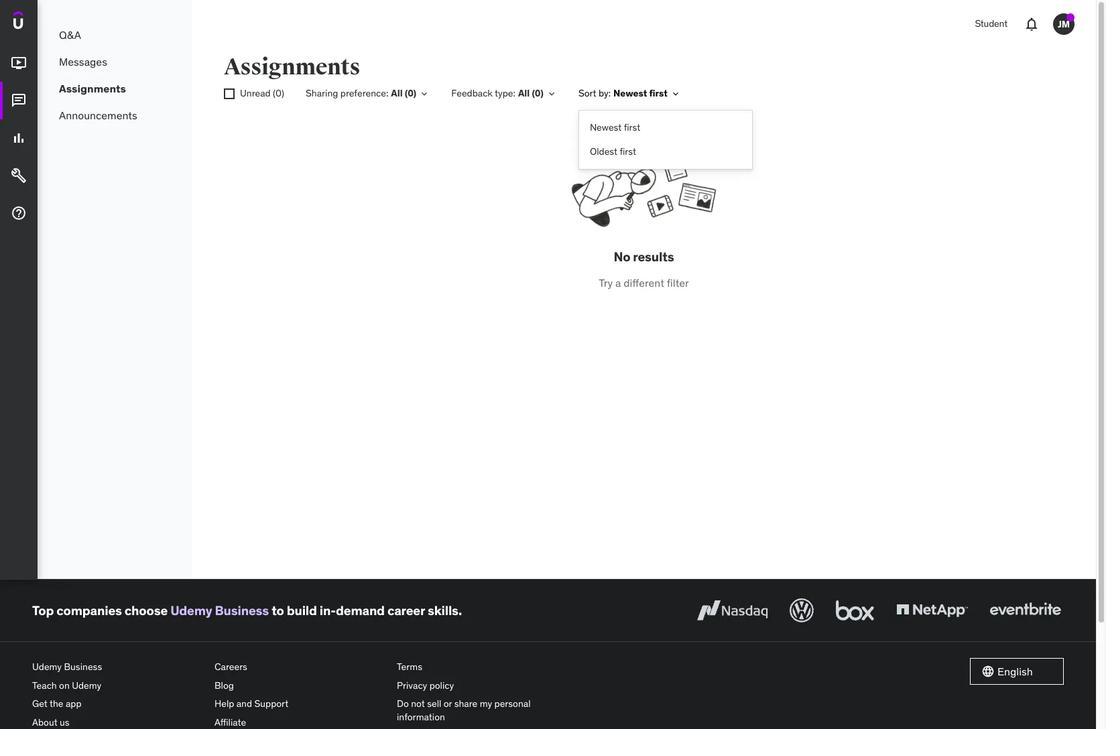Task type: locate. For each thing, give the bounding box(es) containing it.
(0) right unread
[[273, 87, 284, 99]]

0 vertical spatial newest
[[614, 87, 648, 99]]

2 horizontal spatial udemy
[[170, 603, 212, 619]]

feedback type: all (0)
[[452, 87, 544, 99]]

2 vertical spatial first
[[620, 145, 637, 157]]

xsmall image left sort
[[547, 89, 557, 99]]

1 medium image from the top
[[11, 55, 27, 71]]

get the app link
[[32, 696, 204, 714]]

assignments up announcements
[[59, 82, 126, 95]]

english button
[[971, 659, 1065, 686]]

udemy business link up careers
[[170, 603, 269, 619]]

career
[[388, 603, 425, 619]]

business
[[215, 603, 269, 619], [64, 661, 102, 673]]

and
[[237, 698, 252, 710]]

by:
[[599, 87, 611, 99]]

2 xsmall image from the left
[[547, 89, 557, 99]]

1 horizontal spatial xsmall image
[[671, 89, 681, 99]]

careers
[[215, 661, 247, 673]]

in-
[[320, 603, 336, 619]]

0 horizontal spatial xsmall image
[[419, 89, 430, 99]]

0 horizontal spatial business
[[64, 661, 102, 673]]

xsmall image left feedback
[[419, 89, 430, 99]]

udemy right on
[[72, 680, 101, 692]]

medium image
[[11, 55, 27, 71], [11, 93, 27, 109], [11, 130, 27, 146], [11, 205, 27, 221]]

business up on
[[64, 661, 102, 673]]

q&a link
[[38, 21, 192, 48]]

business left to at the bottom left of the page
[[215, 603, 269, 619]]

on
[[59, 680, 70, 692]]

udemy right choose
[[170, 603, 212, 619]]

1 xsmall image from the left
[[671, 89, 681, 99]]

4 medium image from the top
[[11, 205, 27, 221]]

assignments
[[224, 53, 360, 81], [59, 82, 126, 95]]

assignments up unread (0)
[[224, 53, 360, 81]]

q&a
[[59, 28, 81, 41]]

xsmall image for feedback type: all (0)
[[547, 89, 557, 99]]

volkswagen image
[[787, 596, 817, 626]]

first up oldest first
[[624, 121, 641, 133]]

xsmall image up the newest first button
[[671, 89, 681, 99]]

newest inside button
[[590, 121, 622, 133]]

all for sharing preference:
[[391, 87, 403, 99]]

try a different filter
[[599, 276, 689, 290]]

medium image
[[11, 168, 27, 184]]

or
[[444, 698, 452, 710]]

announcements link
[[38, 102, 192, 129]]

try
[[599, 276, 613, 290]]

0 horizontal spatial xsmall image
[[224, 89, 235, 99]]

udemy
[[170, 603, 212, 619], [32, 661, 62, 673], [72, 680, 101, 692]]

all right type:
[[518, 87, 530, 99]]

all
[[391, 87, 403, 99], [518, 87, 530, 99]]

notifications image
[[1024, 16, 1040, 32]]

unread
[[240, 87, 271, 99]]

english
[[998, 665, 1034, 679]]

(0) right type:
[[532, 87, 544, 99]]

different
[[624, 276, 665, 290]]

(0) for feedback type: all (0)
[[532, 87, 544, 99]]

first right 'oldest'
[[620, 145, 637, 157]]

messages link
[[38, 48, 192, 75]]

(0)
[[273, 87, 284, 99], [405, 87, 417, 99], [532, 87, 544, 99]]

2 vertical spatial udemy
[[72, 680, 101, 692]]

sharing preference: all (0)
[[306, 87, 417, 99]]

xsmall image
[[419, 89, 430, 99], [547, 89, 557, 99]]

0 horizontal spatial (0)
[[273, 87, 284, 99]]

teach on udemy link
[[32, 677, 204, 696]]

0 vertical spatial udemy
[[170, 603, 212, 619]]

us
[[60, 717, 70, 729]]

0 vertical spatial first
[[650, 87, 668, 99]]

to
[[272, 603, 284, 619]]

udemy image
[[13, 11, 74, 34]]

first inside button
[[620, 145, 637, 157]]

terms
[[397, 661, 423, 673]]

messages
[[59, 55, 107, 68]]

teach
[[32, 680, 57, 692]]

1 all from the left
[[391, 87, 403, 99]]

0 vertical spatial business
[[215, 603, 269, 619]]

help and support link
[[215, 696, 386, 714]]

type:
[[495, 87, 516, 99]]

eventbrite image
[[987, 596, 1065, 626]]

terms privacy policy do not sell or share my personal information
[[397, 661, 531, 724]]

all right preference:
[[391, 87, 403, 99]]

newest
[[614, 87, 648, 99], [590, 121, 622, 133]]

1 horizontal spatial xsmall image
[[547, 89, 557, 99]]

1 vertical spatial first
[[624, 121, 641, 133]]

1 horizontal spatial udemy
[[72, 680, 101, 692]]

3 (0) from the left
[[532, 87, 544, 99]]

first
[[650, 87, 668, 99], [624, 121, 641, 133], [620, 145, 637, 157]]

1 horizontal spatial all
[[518, 87, 530, 99]]

build
[[287, 603, 317, 619]]

2 (0) from the left
[[405, 87, 417, 99]]

udemy business link up get the app link
[[32, 659, 204, 677]]

first inside button
[[624, 121, 641, 133]]

1 horizontal spatial (0)
[[405, 87, 417, 99]]

xsmall image
[[671, 89, 681, 99], [224, 89, 235, 99]]

first up the newest first button
[[650, 87, 668, 99]]

3 medium image from the top
[[11, 130, 27, 146]]

1 vertical spatial business
[[64, 661, 102, 673]]

0 horizontal spatial assignments
[[59, 82, 126, 95]]

nasdaq image
[[694, 596, 771, 626]]

1 xsmall image from the left
[[419, 89, 430, 99]]

1 vertical spatial newest
[[590, 121, 622, 133]]

udemy up teach
[[32, 661, 62, 673]]

affiliate link
[[215, 714, 386, 730]]

(0) right preference:
[[405, 87, 417, 99]]

0 horizontal spatial all
[[391, 87, 403, 99]]

0 horizontal spatial udemy
[[32, 661, 62, 673]]

you have alerts image
[[1067, 13, 1075, 21]]

xsmall image left unread
[[224, 89, 235, 99]]

business inside udemy business teach on udemy get the app about us
[[64, 661, 102, 673]]

information
[[397, 712, 445, 724]]

my
[[480, 698, 492, 710]]

newest right by:
[[614, 87, 648, 99]]

(0) for sharing preference: all (0)
[[405, 87, 417, 99]]

newest up 'oldest'
[[590, 121, 622, 133]]

1 vertical spatial udemy business link
[[32, 659, 204, 677]]

udemy business link
[[170, 603, 269, 619], [32, 659, 204, 677]]

2 horizontal spatial (0)
[[532, 87, 544, 99]]

feedback
[[452, 87, 493, 99]]

all for feedback type:
[[518, 87, 530, 99]]

2 all from the left
[[518, 87, 530, 99]]

xsmall image for sharing preference: all (0)
[[419, 89, 430, 99]]

personal
[[495, 698, 531, 710]]

oldest first
[[590, 145, 637, 157]]



Task type: vqa. For each thing, say whether or not it's contained in the screenshot.
Associate
no



Task type: describe. For each thing, give the bounding box(es) containing it.
terms link
[[397, 659, 569, 677]]

no results
[[614, 249, 674, 265]]

companies
[[56, 603, 122, 619]]

careers link
[[215, 659, 386, 677]]

1 horizontal spatial business
[[215, 603, 269, 619]]

top companies choose udemy business to build in-demand career skills.
[[32, 603, 462, 619]]

2 xsmall image from the left
[[224, 89, 235, 99]]

student
[[976, 18, 1008, 30]]

blog
[[215, 680, 234, 692]]

do
[[397, 698, 409, 710]]

app
[[66, 698, 82, 710]]

first for oldest first
[[620, 145, 637, 157]]

filter
[[667, 276, 689, 290]]

0 vertical spatial udemy business link
[[170, 603, 269, 619]]

newest first button
[[579, 116, 753, 140]]

udemy business teach on udemy get the app about us
[[32, 661, 102, 729]]

oldest
[[590, 145, 618, 157]]

newest first
[[590, 121, 641, 133]]

support
[[255, 698, 289, 710]]

do not sell or share my personal information button
[[397, 696, 569, 727]]

affiliate
[[215, 717, 246, 729]]

2 medium image from the top
[[11, 93, 27, 109]]

top
[[32, 603, 54, 619]]

careers blog help and support affiliate
[[215, 661, 289, 729]]

blog link
[[215, 677, 386, 696]]

demand
[[336, 603, 385, 619]]

small image
[[982, 665, 995, 679]]

results
[[633, 249, 674, 265]]

the
[[50, 698, 63, 710]]

about
[[32, 717, 58, 729]]

jm
[[1058, 18, 1071, 30]]

jm link
[[1048, 8, 1081, 40]]

not
[[411, 698, 425, 710]]

sell
[[427, 698, 442, 710]]

first for newest first
[[624, 121, 641, 133]]

policy
[[430, 680, 454, 692]]

student link
[[968, 8, 1016, 40]]

1 horizontal spatial assignments
[[224, 53, 360, 81]]

assignments link
[[38, 75, 192, 102]]

sharing
[[306, 87, 338, 99]]

help
[[215, 698, 234, 710]]

privacy
[[397, 680, 427, 692]]

sort by: newest first
[[579, 87, 668, 99]]

preference:
[[341, 87, 389, 99]]

sort
[[579, 87, 597, 99]]

share
[[455, 698, 478, 710]]

netapp image
[[894, 596, 971, 626]]

choose
[[125, 603, 168, 619]]

oldest first button
[[579, 140, 753, 164]]

assignments inside 'link'
[[59, 82, 126, 95]]

unread (0)
[[240, 87, 284, 99]]

no
[[614, 249, 631, 265]]

a
[[616, 276, 621, 290]]

about us link
[[32, 714, 204, 730]]

get
[[32, 698, 48, 710]]

box image
[[833, 596, 878, 626]]

1 (0) from the left
[[273, 87, 284, 99]]

skills.
[[428, 603, 462, 619]]

announcements
[[59, 109, 137, 122]]

privacy policy link
[[397, 677, 569, 696]]

1 vertical spatial udemy
[[32, 661, 62, 673]]



